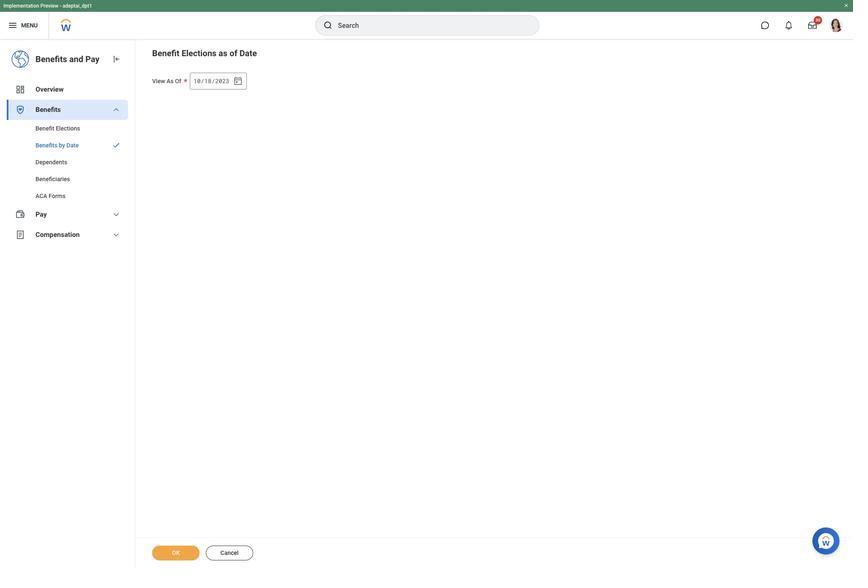 Task type: describe. For each thing, give the bounding box(es) containing it.
benefits for benefits by date
[[36, 142, 57, 149]]

aca forms
[[36, 193, 66, 200]]

beneficiaries link
[[7, 171, 128, 188]]

1 / from the left
[[201, 77, 204, 85]]

Search Workday  search field
[[338, 16, 522, 35]]

beneficiaries
[[36, 176, 70, 183]]

implementation preview -   adeptai_dpt1
[[3, 3, 92, 9]]

and
[[69, 54, 83, 64]]

benefits for benefits
[[36, 106, 61, 114]]

preview
[[40, 3, 58, 9]]

implementation
[[3, 3, 39, 9]]

18
[[204, 77, 211, 85]]

benefits and pay
[[36, 54, 100, 64]]

aca
[[36, 193, 47, 200]]

of
[[230, 48, 237, 58]]

chevron down small image for benefits
[[111, 105, 121, 115]]

profile logan mcneil image
[[830, 19, 843, 34]]

30
[[816, 18, 821, 22]]

benefits image
[[15, 105, 25, 115]]

benefits by date
[[36, 142, 79, 149]]

benefit for benefit elections as of date
[[152, 48, 179, 58]]

cancel button
[[206, 546, 253, 561]]

inbox large image
[[808, 21, 817, 30]]

elections for benefit elections
[[56, 125, 80, 132]]

view as of
[[152, 78, 181, 85]]

as
[[167, 78, 174, 85]]

elections for benefit elections as of date
[[182, 48, 217, 58]]

document alt image
[[15, 230, 25, 240]]

forms
[[49, 193, 66, 200]]

adeptai_dpt1
[[63, 3, 92, 9]]

date inside benefits element
[[66, 142, 79, 149]]

justify image
[[8, 20, 18, 30]]

benefit for benefit elections
[[36, 125, 54, 132]]

benefits by date link
[[7, 137, 128, 154]]

view as of group
[[190, 73, 247, 90]]



Task type: vqa. For each thing, say whether or not it's contained in the screenshot.
the bottom 'calendar user solid' "image"
no



Task type: locate. For each thing, give the bounding box(es) containing it.
compensation button
[[7, 225, 128, 245]]

benefit up benefits by date
[[36, 125, 54, 132]]

benefits down the overview
[[36, 106, 61, 114]]

by
[[59, 142, 65, 149]]

0 vertical spatial benefit
[[152, 48, 179, 58]]

benefit elections
[[36, 125, 80, 132]]

dashboard image
[[15, 85, 25, 95]]

pay down aca
[[36, 211, 47, 219]]

pay button
[[7, 205, 128, 225]]

navigation pane region
[[0, 39, 135, 569]]

date right the by
[[66, 142, 79, 149]]

benefits
[[36, 54, 67, 64], [36, 106, 61, 114], [36, 142, 57, 149]]

chevron down small image inside the benefits dropdown button
[[111, 105, 121, 115]]

elections up benefits by date link
[[56, 125, 80, 132]]

/
[[201, 77, 204, 85], [212, 77, 215, 85]]

date right of
[[240, 48, 257, 58]]

1 horizontal spatial elections
[[182, 48, 217, 58]]

benefit elections as of date
[[152, 48, 257, 58]]

10 / 18 / 2023
[[194, 77, 229, 85]]

notifications large image
[[785, 21, 793, 30]]

30 button
[[803, 16, 822, 35]]

0 vertical spatial pay
[[85, 54, 100, 64]]

1 horizontal spatial /
[[212, 77, 215, 85]]

1 benefits from the top
[[36, 54, 67, 64]]

1 vertical spatial benefit
[[36, 125, 54, 132]]

0 horizontal spatial elections
[[56, 125, 80, 132]]

benefits left the 'and'
[[36, 54, 67, 64]]

/ right the 10
[[201, 77, 204, 85]]

as
[[219, 48, 228, 58]]

pay right the 'and'
[[85, 54, 100, 64]]

2 chevron down small image from the top
[[111, 210, 121, 220]]

0 vertical spatial elections
[[182, 48, 217, 58]]

search image
[[323, 20, 333, 30]]

task pay image
[[15, 210, 25, 220]]

0 vertical spatial date
[[240, 48, 257, 58]]

1 horizontal spatial pay
[[85, 54, 100, 64]]

benefits left the by
[[36, 142, 57, 149]]

2 / from the left
[[212, 77, 215, 85]]

calendar image
[[233, 76, 243, 86]]

menu
[[21, 22, 38, 29]]

chevron down small image
[[111, 105, 121, 115], [111, 210, 121, 220], [111, 230, 121, 240]]

chevron down small image inside compensation dropdown button
[[111, 230, 121, 240]]

view
[[152, 78, 165, 85]]

pay
[[85, 54, 100, 64], [36, 211, 47, 219]]

benefit up view as of
[[152, 48, 179, 58]]

pay inside dropdown button
[[36, 211, 47, 219]]

1 vertical spatial date
[[66, 142, 79, 149]]

overview link
[[7, 79, 128, 100]]

1 vertical spatial chevron down small image
[[111, 210, 121, 220]]

benefit inside navigation pane region
[[36, 125, 54, 132]]

2 vertical spatial chevron down small image
[[111, 230, 121, 240]]

1 vertical spatial benefits
[[36, 106, 61, 114]]

benefits button
[[7, 100, 128, 120]]

-
[[60, 3, 61, 9]]

elections
[[182, 48, 217, 58], [56, 125, 80, 132]]

dependents
[[36, 159, 67, 166]]

ok
[[172, 550, 180, 557]]

chevron down small image for pay
[[111, 210, 121, 220]]

10
[[194, 77, 201, 85]]

elections left as
[[182, 48, 217, 58]]

benefit elections link
[[7, 120, 128, 137]]

chevron down small image for compensation
[[111, 230, 121, 240]]

1 vertical spatial pay
[[36, 211, 47, 219]]

elections inside benefit elections link
[[56, 125, 80, 132]]

benefit
[[152, 48, 179, 58], [36, 125, 54, 132]]

ok button
[[152, 546, 200, 561]]

benefits for benefits and pay
[[36, 54, 67, 64]]

menu banner
[[0, 0, 853, 39]]

0 horizontal spatial date
[[66, 142, 79, 149]]

cancel
[[221, 550, 239, 557]]

benefits element
[[7, 120, 128, 205]]

of
[[175, 78, 181, 85]]

0 vertical spatial benefits
[[36, 54, 67, 64]]

check image
[[111, 141, 121, 150]]

2023
[[215, 77, 229, 85]]

0 horizontal spatial benefit
[[36, 125, 54, 132]]

date
[[240, 48, 257, 58], [66, 142, 79, 149]]

0 horizontal spatial /
[[201, 77, 204, 85]]

benefits inside benefits and pay element
[[36, 54, 67, 64]]

1 vertical spatial elections
[[56, 125, 80, 132]]

1 horizontal spatial date
[[240, 48, 257, 58]]

compensation
[[36, 231, 80, 239]]

/ right "18"
[[212, 77, 215, 85]]

transformation import image
[[111, 54, 121, 64]]

benefits inside the benefits dropdown button
[[36, 106, 61, 114]]

1 horizontal spatial benefit
[[152, 48, 179, 58]]

benefits inside benefits by date link
[[36, 142, 57, 149]]

3 chevron down small image from the top
[[111, 230, 121, 240]]

menu button
[[0, 12, 49, 39]]

close environment banner image
[[844, 3, 849, 8]]

benefits and pay element
[[36, 53, 104, 65]]

2 benefits from the top
[[36, 106, 61, 114]]

dependents link
[[7, 154, 128, 171]]

0 vertical spatial chevron down small image
[[111, 105, 121, 115]]

aca forms link
[[7, 188, 128, 205]]

overview
[[36, 85, 64, 93]]

2 vertical spatial benefits
[[36, 142, 57, 149]]

0 horizontal spatial pay
[[36, 211, 47, 219]]

1 chevron down small image from the top
[[111, 105, 121, 115]]

3 benefits from the top
[[36, 142, 57, 149]]



